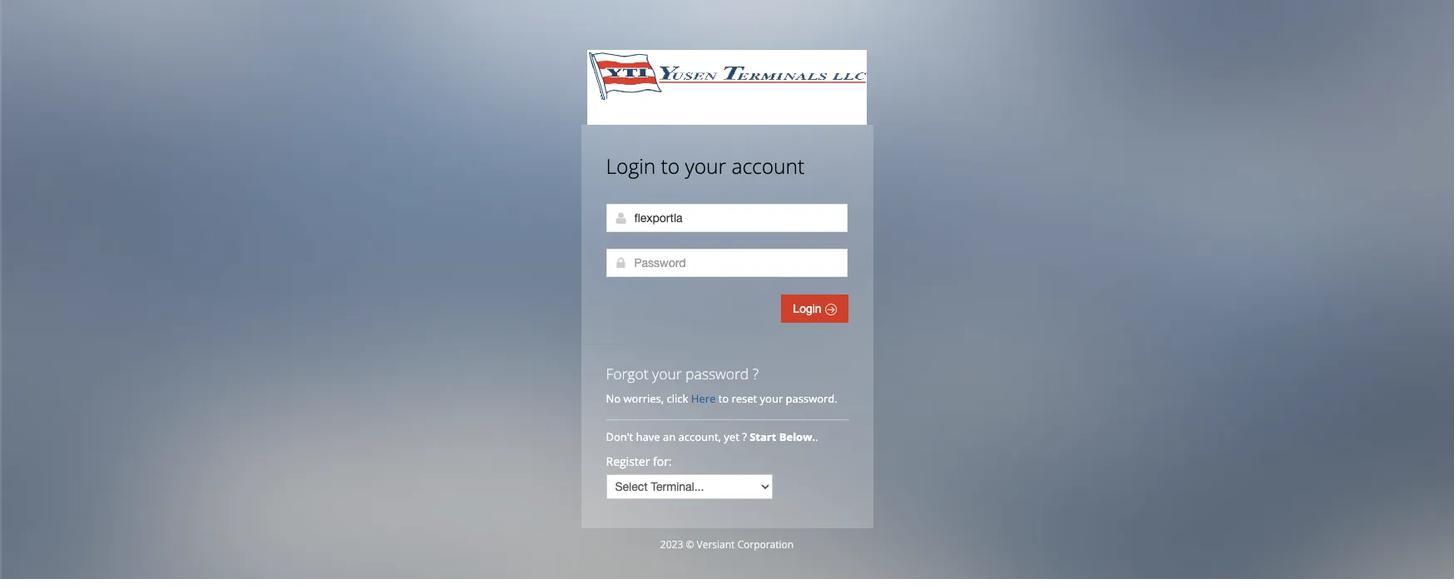 Task type: locate. For each thing, give the bounding box(es) containing it.
1 vertical spatial ?
[[742, 429, 747, 444]]

for:
[[653, 454, 672, 469]]

your up username text field
[[685, 152, 727, 180]]

0 horizontal spatial login
[[606, 152, 656, 180]]

©
[[686, 538, 694, 552]]

2 vertical spatial your
[[760, 391, 783, 406]]

yet
[[724, 429, 740, 444]]

1 horizontal spatial to
[[719, 391, 729, 406]]

corporation
[[738, 538, 794, 552]]

to up username text field
[[661, 152, 680, 180]]

1 horizontal spatial login
[[793, 302, 825, 315]]

your
[[685, 152, 727, 180], [653, 364, 682, 384], [760, 391, 783, 406]]

1 vertical spatial login
[[793, 302, 825, 315]]

0 horizontal spatial your
[[653, 364, 682, 384]]

Password password field
[[606, 249, 848, 277]]

2023 © versiant corporation
[[661, 538, 794, 552]]

password.
[[786, 391, 838, 406]]

here
[[691, 391, 716, 406]]

1 horizontal spatial ?
[[753, 364, 759, 384]]

login button
[[782, 295, 848, 323]]

to right here 'link'
[[719, 391, 729, 406]]

login for login
[[793, 302, 825, 315]]

1 horizontal spatial your
[[685, 152, 727, 180]]

2 horizontal spatial your
[[760, 391, 783, 406]]

0 vertical spatial ?
[[753, 364, 759, 384]]

user image
[[615, 211, 628, 225]]

to
[[661, 152, 680, 180], [719, 391, 729, 406]]

login to your account
[[606, 152, 805, 180]]

login for login to your account
[[606, 152, 656, 180]]

login inside button
[[793, 302, 825, 315]]

password
[[686, 364, 749, 384]]

?
[[753, 364, 759, 384], [742, 429, 747, 444]]

0 vertical spatial login
[[606, 152, 656, 180]]

start
[[750, 429, 777, 444]]

register for:
[[606, 454, 672, 469]]

your right reset
[[760, 391, 783, 406]]

1 vertical spatial your
[[653, 364, 682, 384]]

here link
[[691, 391, 716, 406]]

forgot your password ? no worries, click here to reset your password.
[[606, 364, 838, 406]]

? up reset
[[753, 364, 759, 384]]

your up click
[[653, 364, 682, 384]]

account,
[[679, 429, 721, 444]]

login
[[606, 152, 656, 180], [793, 302, 825, 315]]

0 horizontal spatial to
[[661, 152, 680, 180]]

lock image
[[615, 256, 628, 270]]

0 vertical spatial to
[[661, 152, 680, 180]]

0 horizontal spatial ?
[[742, 429, 747, 444]]

? right yet
[[742, 429, 747, 444]]

1 vertical spatial to
[[719, 391, 729, 406]]

register
[[606, 454, 650, 469]]



Task type: vqa. For each thing, say whether or not it's contained in the screenshot.
yet
yes



Task type: describe. For each thing, give the bounding box(es) containing it.
worries,
[[624, 391, 664, 406]]

2023
[[661, 538, 683, 552]]

an
[[663, 429, 676, 444]]

don't
[[606, 429, 633, 444]]

below.
[[780, 429, 816, 444]]

click
[[667, 391, 689, 406]]

to inside forgot your password ? no worries, click here to reset your password.
[[719, 391, 729, 406]]

account
[[732, 152, 805, 180]]

versiant
[[697, 538, 735, 552]]

reset
[[732, 391, 757, 406]]

0 vertical spatial your
[[685, 152, 727, 180]]

forgot
[[606, 364, 649, 384]]

don't have an account, yet ? start below. .
[[606, 429, 821, 444]]

swapright image
[[825, 304, 837, 315]]

have
[[636, 429, 660, 444]]

.
[[816, 429, 818, 444]]

no
[[606, 391, 621, 406]]

Username text field
[[606, 204, 848, 232]]

? inside forgot your password ? no worries, click here to reset your password.
[[753, 364, 759, 384]]



